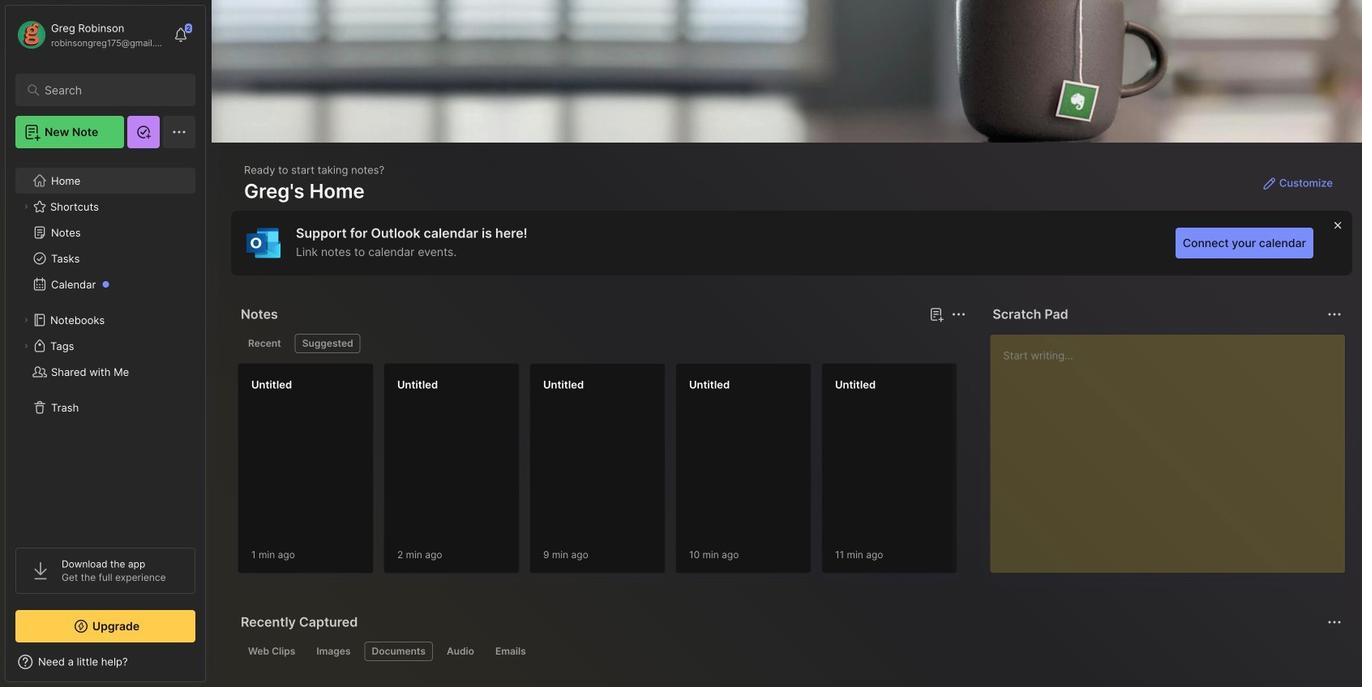 Task type: vqa. For each thing, say whether or not it's contained in the screenshot.
NOTE WINDOW element
no



Task type: describe. For each thing, give the bounding box(es) containing it.
2 tab list from the top
[[241, 642, 1340, 662]]

expand tags image
[[21, 341, 31, 351]]

main element
[[0, 0, 211, 688]]

more actions image
[[1325, 305, 1345, 324]]

tree inside main element
[[6, 158, 205, 534]]

more actions image
[[949, 305, 969, 324]]

none search field inside main element
[[45, 80, 174, 100]]



Task type: locate. For each thing, give the bounding box(es) containing it.
Search text field
[[45, 83, 174, 98]]

1 vertical spatial tab list
[[241, 642, 1340, 662]]

row group
[[238, 363, 1362, 584]]

WHAT'S NEW field
[[6, 650, 205, 676]]

tree
[[6, 158, 205, 534]]

Account field
[[15, 19, 165, 51]]

None search field
[[45, 80, 174, 100]]

0 vertical spatial tab list
[[241, 334, 964, 354]]

1 tab list from the top
[[241, 334, 964, 354]]

Start writing… text field
[[1003, 335, 1345, 560]]

tab list
[[241, 334, 964, 354], [241, 642, 1340, 662]]

2 more actions field from the left
[[1323, 303, 1346, 326]]

1 more actions field from the left
[[947, 303, 970, 326]]

expand notebooks image
[[21, 315, 31, 325]]

click to collapse image
[[205, 658, 217, 677]]

0 horizontal spatial more actions field
[[947, 303, 970, 326]]

More actions field
[[947, 303, 970, 326], [1323, 303, 1346, 326]]

tab
[[241, 334, 288, 354], [295, 334, 361, 354], [241, 642, 303, 662], [309, 642, 358, 662], [365, 642, 433, 662], [440, 642, 482, 662], [488, 642, 533, 662]]

1 horizontal spatial more actions field
[[1323, 303, 1346, 326]]



